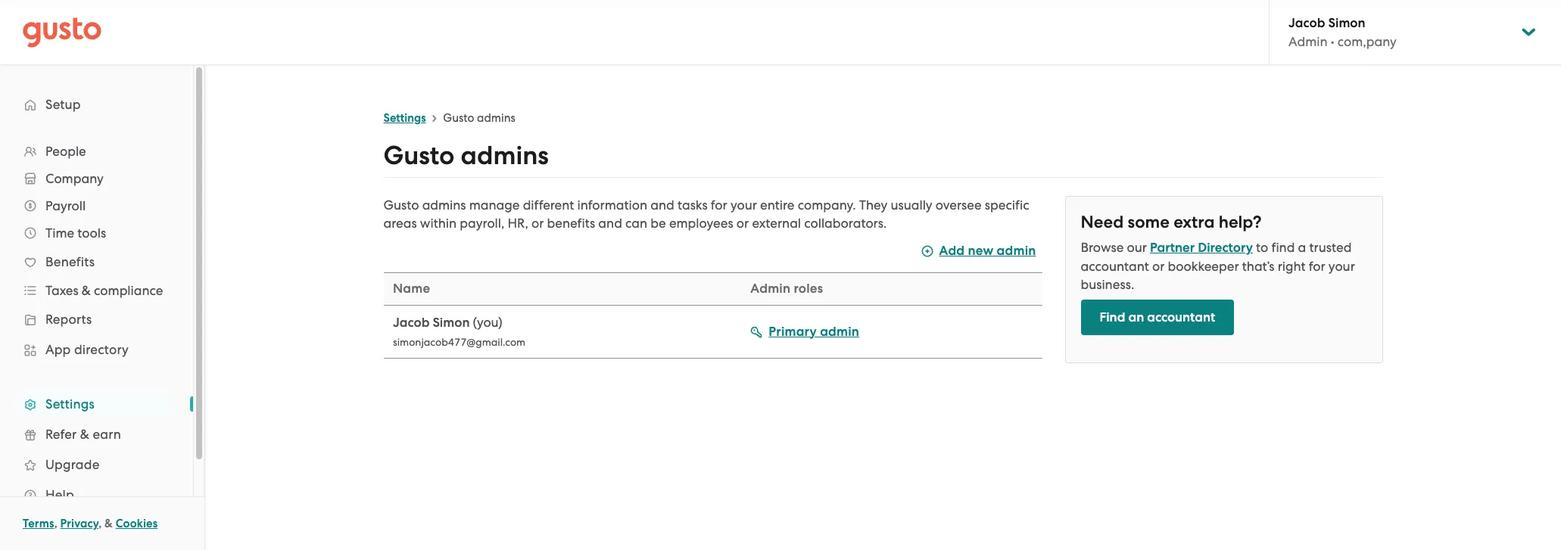 Task type: vqa. For each thing, say whether or not it's contained in the screenshot.
"Trusted"
yes



Task type: describe. For each thing, give the bounding box(es) containing it.
company
[[45, 171, 104, 186]]

taxes
[[45, 283, 78, 298]]

benefits link
[[15, 248, 178, 276]]

reports link
[[15, 306, 178, 333]]

settings inside list
[[45, 397, 95, 412]]

cookies button
[[116, 515, 158, 533]]

cookies
[[116, 517, 158, 531]]

privacy link
[[60, 517, 99, 531]]

terms
[[23, 517, 54, 531]]

different
[[523, 198, 574, 213]]

jacob simon (you) simonjacob477@gmail.com
[[393, 315, 525, 348]]

jacob for jacob
[[1289, 15, 1325, 31]]

0 vertical spatial settings link
[[384, 111, 426, 125]]

help
[[45, 488, 74, 503]]

need
[[1081, 212, 1124, 232]]

list containing people
[[0, 138, 193, 510]]

manage
[[469, 198, 520, 213]]

hr,
[[508, 216, 528, 231]]

gusto navigation element
[[0, 65, 193, 535]]

0 vertical spatial admins
[[477, 111, 515, 125]]

areas
[[384, 216, 417, 231]]

com,pany
[[1338, 34, 1397, 49]]

setup link
[[15, 91, 178, 118]]

payroll,
[[460, 216, 505, 231]]

1 , from the left
[[54, 517, 57, 531]]

privacy
[[60, 517, 99, 531]]

some
[[1128, 212, 1170, 232]]

collaborators.
[[804, 216, 887, 231]]

company button
[[15, 165, 178, 192]]

roles
[[793, 281, 823, 297]]

(you)
[[472, 315, 502, 330]]

refer & earn
[[45, 427, 121, 442]]

to find a trusted accountant or bookkeeper that's right for your business.
[[1081, 240, 1355, 292]]

0 horizontal spatial and
[[598, 216, 622, 231]]

add new admin link
[[921, 243, 1036, 259]]

1 vertical spatial admins
[[461, 140, 549, 171]]

gusto admins manage different information and tasks for your entire company. they usually oversee specific areas within payroll, hr, or benefits and can be employees or external collaborators.
[[384, 198, 1029, 231]]

tasks
[[678, 198, 708, 213]]

to
[[1256, 240, 1268, 255]]

reports
[[45, 312, 92, 327]]

help?
[[1219, 212, 1262, 232]]

jacob for jacob simon
[[393, 315, 429, 331]]

primary
[[768, 324, 817, 340]]

employees
[[669, 216, 733, 231]]

they
[[859, 198, 888, 213]]

external
[[752, 216, 801, 231]]

payroll
[[45, 198, 86, 214]]

our
[[1127, 240, 1147, 255]]

2 vertical spatial &
[[105, 517, 113, 531]]

app directory link
[[15, 336, 178, 363]]

people
[[45, 144, 86, 159]]

setup
[[45, 97, 81, 112]]

an
[[1129, 310, 1144, 326]]

time tools button
[[15, 220, 178, 247]]

0 horizontal spatial or
[[532, 216, 544, 231]]

admin roles
[[750, 281, 823, 297]]

gusto inside gusto admins manage different information and tasks for your entire company. they usually oversee specific areas within payroll, hr, or benefits and can be employees or external collaborators.
[[384, 198, 419, 213]]

benefits
[[45, 254, 95, 270]]

accountant inside button
[[1147, 310, 1215, 326]]

jacob simon admin • com,pany
[[1289, 15, 1397, 49]]

upgrade
[[45, 457, 100, 472]]

1 vertical spatial gusto admins
[[384, 140, 549, 171]]

upgrade link
[[15, 451, 178, 479]]

terms link
[[23, 517, 54, 531]]

usually
[[891, 198, 933, 213]]

terms , privacy , & cookies
[[23, 517, 158, 531]]

extra
[[1174, 212, 1215, 232]]

browse our partner directory
[[1081, 240, 1253, 256]]

entire
[[760, 198, 795, 213]]

add new admin
[[939, 243, 1036, 259]]

taxes & compliance
[[45, 283, 163, 298]]

grid containing name
[[384, 273, 1042, 359]]

0 vertical spatial admin
[[997, 243, 1036, 259]]

•
[[1331, 34, 1335, 49]]

compliance
[[94, 283, 163, 298]]

admin inside jacob simon admin • com,pany
[[1289, 34, 1328, 49]]

find
[[1272, 240, 1295, 255]]

admin inside primary admin button
[[820, 324, 859, 340]]

simon for (you)
[[432, 315, 469, 331]]

0 vertical spatial gusto admins
[[443, 111, 515, 125]]

right
[[1278, 259, 1306, 274]]

people button
[[15, 138, 178, 165]]

trusted
[[1310, 240, 1352, 255]]

benefits
[[547, 216, 595, 231]]

0 horizontal spatial settings link
[[15, 391, 178, 418]]

0 vertical spatial gusto
[[443, 111, 474, 125]]

browse
[[1081, 240, 1124, 255]]



Task type: locate. For each thing, give the bounding box(es) containing it.
simon
[[1329, 15, 1366, 31], [432, 315, 469, 331]]

, left privacy
[[54, 517, 57, 531]]

2 horizontal spatial or
[[1152, 259, 1165, 274]]

home image
[[23, 17, 101, 47]]

settings
[[384, 111, 426, 125], [45, 397, 95, 412]]

your
[[731, 198, 757, 213], [1329, 259, 1355, 274]]

0 vertical spatial and
[[651, 198, 674, 213]]

or right hr,
[[532, 216, 544, 231]]

1 vertical spatial jacob
[[393, 315, 429, 331]]

jacob
[[1289, 15, 1325, 31], [393, 315, 429, 331]]

refer
[[45, 427, 77, 442]]

0 vertical spatial your
[[731, 198, 757, 213]]

0 vertical spatial simon
[[1329, 15, 1366, 31]]

app directory
[[45, 342, 129, 357]]

jacob inside the jacob simon (you) simonjacob477@gmail.com
[[393, 315, 429, 331]]

1 vertical spatial accountant
[[1147, 310, 1215, 326]]

1 horizontal spatial admin
[[1289, 34, 1328, 49]]

admin inside grid
[[750, 281, 790, 297]]

1 horizontal spatial simon
[[1329, 15, 1366, 31]]

2 vertical spatial admins
[[422, 198, 466, 213]]

oversee
[[936, 198, 982, 213]]

admins inside gusto admins manage different information and tasks for your entire company. they usually oversee specific areas within payroll, hr, or benefits and can be employees or external collaborators.
[[422, 198, 466, 213]]

find an accountant button
[[1081, 300, 1234, 335]]

need some extra help?
[[1081, 212, 1262, 232]]

name
[[393, 281, 430, 297]]

0 horizontal spatial admin
[[750, 281, 790, 297]]

refer & earn link
[[15, 421, 178, 448]]

1 horizontal spatial settings
[[384, 111, 426, 125]]

accountant right an
[[1147, 310, 1215, 326]]

0 horizontal spatial jacob
[[393, 315, 429, 331]]

can
[[625, 216, 647, 231]]

0 vertical spatial admin
[[1289, 34, 1328, 49]]

a
[[1298, 240, 1306, 255]]

1 vertical spatial admin
[[750, 281, 790, 297]]

simon up simonjacob477@gmail.com
[[432, 315, 469, 331]]

for up employees
[[711, 198, 727, 213]]

app
[[45, 342, 71, 357]]

time tools
[[45, 226, 106, 241]]

1 vertical spatial your
[[1329, 259, 1355, 274]]

2 vertical spatial gusto
[[384, 198, 419, 213]]

& inside dropdown button
[[82, 283, 91, 298]]

admin left roles
[[750, 281, 790, 297]]

1 horizontal spatial ,
[[99, 517, 102, 531]]

simon inside jacob simon admin • com,pany
[[1329, 15, 1366, 31]]

partner
[[1150, 240, 1195, 256]]

& left cookies
[[105, 517, 113, 531]]

earn
[[93, 427, 121, 442]]

1 vertical spatial settings
[[45, 397, 95, 412]]

that's
[[1242, 259, 1275, 274]]

1 vertical spatial gusto
[[384, 140, 455, 171]]

simon for simon
[[1329, 15, 1366, 31]]

simonjacob477@gmail.com
[[393, 336, 525, 348]]

business.
[[1081, 277, 1134, 292]]

help link
[[15, 482, 178, 509]]

jacob inside jacob simon admin • com,pany
[[1289, 15, 1325, 31]]

0 vertical spatial for
[[711, 198, 727, 213]]

1 horizontal spatial your
[[1329, 259, 1355, 274]]

settings link
[[384, 111, 426, 125], [15, 391, 178, 418]]

for down trusted
[[1309, 259, 1326, 274]]

& for earn
[[80, 427, 89, 442]]

payroll button
[[15, 192, 178, 220]]

tools
[[77, 226, 106, 241]]

and up be
[[651, 198, 674, 213]]

primary admin
[[768, 324, 859, 340]]

and
[[651, 198, 674, 213], [598, 216, 622, 231]]

0 vertical spatial jacob
[[1289, 15, 1325, 31]]

0 vertical spatial accountant
[[1081, 259, 1149, 274]]

0 horizontal spatial simon
[[432, 315, 469, 331]]

new
[[968, 243, 994, 259]]

1 vertical spatial settings link
[[15, 391, 178, 418]]

your inside gusto admins manage different information and tasks for your entire company. they usually oversee specific areas within payroll, hr, or benefits and can be employees or external collaborators.
[[731, 198, 757, 213]]

1 vertical spatial simon
[[432, 315, 469, 331]]

simon up the •
[[1329, 15, 1366, 31]]

bookkeeper
[[1168, 259, 1239, 274]]

1 vertical spatial &
[[80, 427, 89, 442]]

accountant
[[1081, 259, 1149, 274], [1147, 310, 1215, 326]]

for inside gusto admins manage different information and tasks for your entire company. they usually oversee specific areas within payroll, hr, or benefits and can be employees or external collaborators.
[[711, 198, 727, 213]]

primary admin button
[[750, 323, 1033, 341]]

or
[[532, 216, 544, 231], [737, 216, 749, 231], [1152, 259, 1165, 274]]

time
[[45, 226, 74, 241]]

find an accountant
[[1100, 310, 1215, 326]]

for inside to find a trusted accountant or bookkeeper that's right for your business.
[[1309, 259, 1326, 274]]

admin right new
[[997, 243, 1036, 259]]

taxes & compliance button
[[15, 277, 178, 304]]

& for compliance
[[82, 283, 91, 298]]

be
[[651, 216, 666, 231]]

admin left the •
[[1289, 34, 1328, 49]]

your down trusted
[[1329, 259, 1355, 274]]

directory
[[74, 342, 129, 357]]

0 vertical spatial &
[[82, 283, 91, 298]]

& left earn on the left bottom of page
[[80, 427, 89, 442]]

1 horizontal spatial for
[[1309, 259, 1326, 274]]

1 vertical spatial and
[[598, 216, 622, 231]]

specific
[[985, 198, 1029, 213]]

,
[[54, 517, 57, 531], [99, 517, 102, 531]]

1 horizontal spatial jacob
[[1289, 15, 1325, 31]]

grid
[[384, 273, 1042, 359]]

1 horizontal spatial and
[[651, 198, 674, 213]]

information
[[577, 198, 647, 213]]

accountant up business.
[[1081, 259, 1149, 274]]

gusto admins
[[443, 111, 515, 125], [384, 140, 549, 171]]

& right the taxes
[[82, 283, 91, 298]]

your inside to find a trusted accountant or bookkeeper that's right for your business.
[[1329, 259, 1355, 274]]

, down help link
[[99, 517, 102, 531]]

gusto
[[443, 111, 474, 125], [384, 140, 455, 171], [384, 198, 419, 213]]

admin
[[1289, 34, 1328, 49], [750, 281, 790, 297]]

0 horizontal spatial your
[[731, 198, 757, 213]]

accountant inside to find a trusted accountant or bookkeeper that's right for your business.
[[1081, 259, 1149, 274]]

1 horizontal spatial or
[[737, 216, 749, 231]]

partner directory link
[[1150, 240, 1253, 256]]

0 horizontal spatial admin
[[820, 324, 859, 340]]

find
[[1100, 310, 1125, 326]]

2 , from the left
[[99, 517, 102, 531]]

your left "entire"
[[731, 198, 757, 213]]

list
[[0, 138, 193, 510]]

0 horizontal spatial settings
[[45, 397, 95, 412]]

admin right primary
[[820, 324, 859, 340]]

or left external
[[737, 216, 749, 231]]

1 vertical spatial for
[[1309, 259, 1326, 274]]

0 vertical spatial settings
[[384, 111, 426, 125]]

or down browse our partner directory
[[1152, 259, 1165, 274]]

0 horizontal spatial ,
[[54, 517, 57, 531]]

add
[[939, 243, 965, 259]]

and down "information"
[[598, 216, 622, 231]]

or inside to find a trusted accountant or bookkeeper that's right for your business.
[[1152, 259, 1165, 274]]

directory
[[1198, 240, 1253, 256]]

within
[[420, 216, 457, 231]]

1 horizontal spatial admin
[[997, 243, 1036, 259]]

&
[[82, 283, 91, 298], [80, 427, 89, 442], [105, 517, 113, 531]]

company.
[[798, 198, 856, 213]]

for
[[711, 198, 727, 213], [1309, 259, 1326, 274]]

0 horizontal spatial for
[[711, 198, 727, 213]]

simon inside the jacob simon (you) simonjacob477@gmail.com
[[432, 315, 469, 331]]

1 horizontal spatial settings link
[[384, 111, 426, 125]]

admins
[[477, 111, 515, 125], [461, 140, 549, 171], [422, 198, 466, 213]]

1 vertical spatial admin
[[820, 324, 859, 340]]



